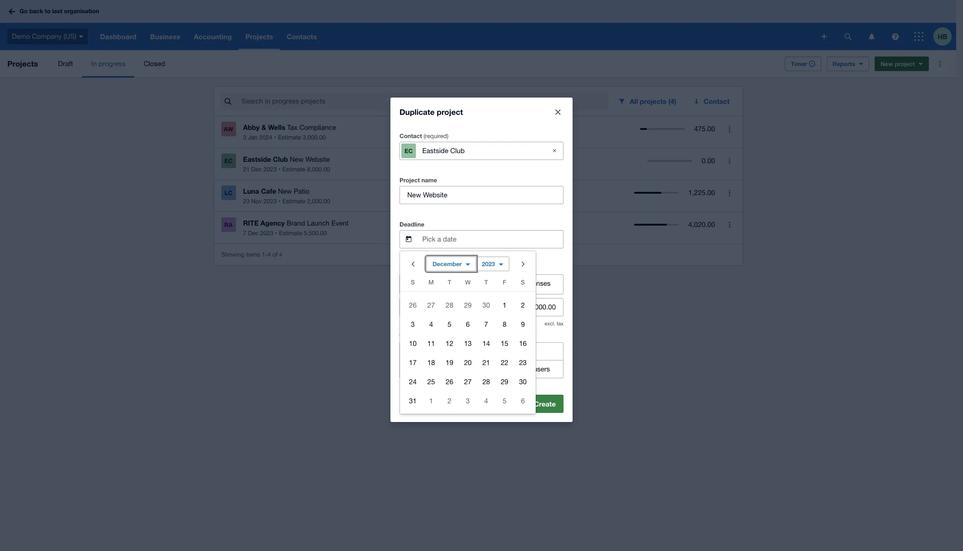 Task type: describe. For each thing, give the bounding box(es) containing it.
club
[[273, 155, 288, 163]]

all
[[630, 97, 639, 105]]

duplicate project
[[400, 107, 463, 117]]

thu dec 14 2023 cell
[[477, 334, 496, 352]]

5 row from the top
[[400, 353, 536, 372]]

tax
[[557, 321, 564, 326]]

4,020.00
[[689, 221, 716, 228]]

2 vertical spatial project
[[453, 333, 473, 340]]

can
[[414, 333, 425, 340]]

f
[[503, 279, 507, 286]]

timer button
[[786, 57, 822, 71]]

sun dec 24 2023 cell
[[400, 372, 422, 391]]

demo
[[12, 32, 30, 40]]

name
[[422, 176, 438, 184]]

to inside duplicate project dialog
[[503, 347, 509, 355]]

5,500.00
[[304, 230, 327, 237]]

close button
[[549, 103, 568, 121]]

from
[[450, 279, 464, 287]]

who
[[400, 333, 413, 340]]

last
[[52, 7, 62, 15]]

dec inside the rite agency brand launch event 7 dec 2023 • estimate 5,500.00
[[248, 230, 259, 237]]

• inside abby & wells tax compliance 3 jan 2024 • estimate 3,000.00
[[274, 134, 277, 141]]

showing
[[221, 251, 244, 258]]

& inside duplicate project dialog
[[484, 279, 488, 287]]

thu dec 28 2023 cell
[[477, 372, 496, 391]]

• inside the eastside club new website 21 dec 2023 • estimate 8,000.00
[[279, 166, 281, 173]]

rite agency brand launch event 7 dec 2023 • estimate 5,500.00
[[243, 219, 349, 237]]

2 4 from the left
[[279, 251, 283, 258]]

sun dec 10 2023 cell
[[400, 334, 422, 352]]

• inside luna cafe new patio 23 nov 2023 • estimate 2,000.00
[[279, 198, 281, 205]]

wed dec 27 2023 cell
[[459, 372, 477, 391]]

& inside abby & wells tax compliance 3 jan 2024 • estimate 3,000.00
[[262, 123, 266, 131]]

december
[[433, 260, 462, 267]]

svg image right svg image on the top right of the page
[[845, 33, 852, 40]]

sun dec 17 2023 cell
[[400, 353, 422, 371]]

2 s from the left
[[521, 279, 525, 286]]

expenses
[[522, 279, 551, 287]]

svg image left hb
[[915, 32, 924, 41]]

patio
[[294, 187, 310, 195]]

assigned
[[505, 365, 532, 373]]

reports
[[833, 60, 856, 67]]

lc
[[225, 189, 233, 197]]

abby & wells tax compliance 3 jan 2024 • estimate 3,000.00
[[243, 123, 336, 141]]

wells
[[268, 123, 286, 131]]

2 row from the top
[[400, 295, 536, 314]]

1,225.00
[[689, 189, 716, 197]]

excl.
[[545, 321, 556, 326]]

2023 up calculate from tasks & estimated expenses
[[482, 260, 495, 267]]

fri dec 08 2023 cell
[[496, 315, 514, 333]]

cafe
[[261, 187, 276, 195]]

4 row from the top
[[400, 334, 536, 353]]

estimate inside abby & wells tax compliance 3 jan 2024 • estimate 3,000.00
[[278, 134, 301, 141]]

public:
[[417, 347, 438, 355]]

to inside hb banner
[[45, 7, 51, 15]]

closed link
[[135, 50, 174, 78]]

organisation
[[64, 7, 99, 15]]

next month image
[[514, 255, 533, 273]]

mon dec 25 2023 cell
[[422, 372, 441, 391]]

in progress link
[[82, 50, 135, 78]]

ec inside dialog
[[405, 147, 413, 154]]

abby
[[243, 123, 260, 131]]

showing items 1-4 of 4
[[221, 251, 283, 258]]

2024
[[259, 134, 273, 141]]

luna
[[243, 187, 259, 195]]

2023 inside luna cafe new patio 23 nov 2023 • estimate 2,000.00
[[264, 198, 277, 205]]

public: anyone with access to projects
[[417, 347, 536, 355]]

tax
[[287, 124, 298, 131]]

in progress
[[91, 60, 125, 67]]

estimated
[[490, 279, 520, 287]]

closed
[[144, 60, 165, 67]]

Search in progress projects search field
[[241, 93, 609, 110]]

svg image up new project on the top of the page
[[893, 33, 899, 40]]

go back to last organisation link
[[5, 3, 105, 19]]

svg image inside demo company (us) popup button
[[79, 35, 83, 38]]

wed dec 13 2023 cell
[[459, 334, 477, 352]]

eastside
[[243, 155, 271, 163]]

Project name field
[[400, 186, 564, 204]]

go back to last organisation
[[20, 7, 99, 15]]

brand
[[287, 219, 305, 227]]

sun dec 03 2023 cell
[[400, 315, 422, 333]]

tue dec 19 2023 cell
[[441, 353, 459, 371]]

create button
[[527, 395, 564, 413]]

deadline
[[400, 220, 425, 228]]

all projects (4)
[[630, 97, 677, 105]]

demo company (us)
[[12, 32, 76, 40]]

project for new project
[[896, 60, 916, 67]]

hb banner
[[0, 0, 957, 50]]

(4)
[[669, 97, 677, 105]]

svg image
[[822, 34, 828, 39]]

fri dec 15 2023 cell
[[496, 334, 514, 352]]

6 row from the top
[[400, 372, 536, 391]]

0 horizontal spatial projects
[[7, 59, 38, 68]]

sat dec 30 2023 cell
[[514, 372, 536, 391]]

this
[[441, 333, 451, 340]]

wed dec 06 2023 cell
[[459, 315, 477, 333]]

contact (required)
[[400, 132, 449, 139]]

new project button
[[875, 57, 930, 71]]

timer
[[792, 60, 808, 67]]

thu dec 07 2023 cell
[[477, 315, 496, 333]]

users
[[534, 365, 551, 373]]

estimate inside the rite agency brand launch event 7 dec 2023 • estimate 5,500.00
[[279, 230, 302, 237]]

475.00
[[695, 125, 716, 133]]

website
[[306, 155, 330, 163]]

3 row from the top
[[400, 314, 536, 334]]

wed dec 20 2023 cell
[[459, 353, 477, 371]]

0 horizontal spatial ec
[[225, 157, 233, 165]]

estimate inside luna cafe new patio 23 nov 2023 • estimate 2,000.00
[[283, 198, 306, 205]]

nov
[[252, 198, 262, 205]]

tasks
[[465, 279, 482, 287]]



Task type: vqa. For each thing, say whether or not it's contained in the screenshot.


Task type: locate. For each thing, give the bounding box(es) containing it.
create
[[535, 400, 556, 408]]

ec down contact (required)
[[405, 147, 413, 154]]

4 left of
[[268, 251, 271, 258]]

21
[[243, 166, 250, 173]]

contact up 475.00
[[704, 97, 730, 105]]

close image
[[556, 109, 561, 115]]

launch
[[307, 219, 330, 227]]

go
[[20, 7, 28, 15]]

0 vertical spatial ec
[[405, 147, 413, 154]]

1 horizontal spatial contact
[[704, 97, 730, 105]]

2 t from the left
[[485, 279, 488, 286]]

1 vertical spatial project
[[437, 107, 463, 117]]

projects up assigned
[[511, 347, 536, 355]]

estimate down club
[[283, 166, 306, 173]]

reports button
[[827, 57, 870, 71]]

s right f
[[521, 279, 525, 286]]

project inside popup button
[[896, 60, 916, 67]]

mon dec 11 2023 cell
[[422, 334, 441, 352]]

new right reports popup button
[[881, 60, 894, 67]]

s left m
[[411, 279, 415, 286]]

project
[[896, 60, 916, 67], [437, 107, 463, 117], [453, 333, 473, 340]]

new right club
[[290, 155, 304, 163]]

& up 2024
[[262, 123, 266, 131]]

1 vertical spatial projects
[[511, 347, 536, 355]]

1 horizontal spatial t
[[485, 279, 488, 286]]

tue dec 05 2023 cell
[[441, 315, 459, 333]]

1 row from the top
[[400, 277, 536, 292]]

projects
[[7, 59, 38, 68], [511, 347, 536, 355]]

tue dec 12 2023 cell
[[441, 334, 459, 352]]

•
[[274, 134, 277, 141], [279, 166, 281, 173], [279, 198, 281, 205], [275, 230, 277, 237]]

0 vertical spatial project
[[896, 60, 916, 67]]

e.g. 10,000.00 field
[[400, 298, 564, 316]]

svg image inside go back to last organisation link
[[9, 8, 15, 14]]

eastside club new website 21 dec 2023 • estimate 8,000.00
[[243, 155, 330, 173]]

calculate
[[419, 279, 448, 287]]

1 horizontal spatial to
[[503, 347, 509, 355]]

• down agency
[[275, 230, 277, 237]]

navigation
[[93, 23, 816, 50]]

1 horizontal spatial s
[[521, 279, 525, 286]]

projects down demo
[[7, 59, 38, 68]]

new inside the eastside club new website 21 dec 2023 • estimate 8,000.00
[[290, 155, 304, 163]]

2023 down agency
[[260, 230, 274, 237]]

1 horizontal spatial projects
[[511, 347, 536, 355]]

event
[[332, 219, 349, 227]]

1 horizontal spatial &
[[484, 279, 488, 287]]

t right calculate
[[448, 279, 452, 286]]

2023
[[264, 166, 277, 173], [264, 198, 277, 205], [260, 230, 274, 237], [482, 260, 495, 267]]

group containing public: anyone with access to projects
[[400, 342, 564, 378]]

2023 inside the eastside club new website 21 dec 2023 • estimate 8,000.00
[[264, 166, 277, 173]]

m
[[429, 279, 434, 286]]

grid
[[400, 277, 536, 410]]

Find or create a contact field
[[422, 142, 542, 159]]

estimate down tax
[[278, 134, 301, 141]]

estimate
[[278, 134, 301, 141], [283, 166, 306, 173], [283, 198, 306, 205], [279, 230, 302, 237], [400, 265, 425, 272]]

draft
[[58, 60, 73, 67]]

t right the tasks
[[485, 279, 488, 286]]

private:
[[417, 365, 440, 373]]

group inside duplicate project dialog
[[400, 342, 564, 378]]

projects inside duplicate project dialog
[[511, 347, 536, 355]]

7
[[243, 230, 247, 237]]

fri dec 01 2023 cell
[[496, 296, 514, 314]]

standard,
[[466, 365, 495, 373]]

dec inside the eastside club new website 21 dec 2023 • estimate 8,000.00
[[252, 166, 262, 173]]

0 horizontal spatial t
[[448, 279, 452, 286]]

row
[[400, 277, 536, 292], [400, 295, 536, 314], [400, 314, 536, 334], [400, 334, 536, 353], [400, 353, 536, 372], [400, 372, 536, 391]]

to left last
[[45, 7, 51, 15]]

1 t from the left
[[448, 279, 452, 286]]

w
[[466, 279, 471, 286]]

0 horizontal spatial s
[[411, 279, 415, 286]]

new for luna cafe
[[278, 187, 292, 195]]

& right the tasks
[[484, 279, 488, 287]]

(us)
[[64, 32, 76, 40]]

admin,
[[442, 365, 464, 373]]

anyone
[[440, 347, 463, 355]]

group containing december
[[400, 251, 536, 414]]

new project
[[881, 60, 916, 67]]

with
[[465, 347, 478, 355]]

svg image
[[9, 8, 15, 14], [915, 32, 924, 41], [845, 33, 852, 40], [869, 33, 875, 40], [893, 33, 899, 40], [79, 35, 83, 38]]

or
[[496, 365, 503, 373]]

8,000.00
[[307, 166, 330, 173]]

3
[[243, 134, 247, 141]]

0 vertical spatial dec
[[252, 166, 262, 173]]

s
[[411, 279, 415, 286], [521, 279, 525, 286]]

of
[[273, 251, 278, 258]]

excl. tax
[[545, 321, 564, 326]]

all projects (4) button
[[613, 92, 684, 110]]

1 horizontal spatial 4
[[279, 251, 283, 258]]

rite
[[243, 219, 259, 227]]

sat dec 23 2023 cell
[[514, 353, 536, 371]]

fri dec 29 2023 cell
[[496, 372, 514, 391]]

estimate down brand
[[279, 230, 302, 237]]

new right the cafe
[[278, 187, 292, 195]]

calculate from tasks & estimated expenses
[[419, 279, 551, 287]]

• up agency
[[279, 198, 281, 205]]

Deadline field
[[422, 231, 564, 248]]

2023 inside the rite agency brand launch event 7 dec 2023 • estimate 5,500.00
[[260, 230, 274, 237]]

4 right of
[[279, 251, 283, 258]]

group
[[400, 251, 536, 414], [400, 342, 564, 378]]

ra
[[225, 221, 233, 228]]

0 vertical spatial &
[[262, 123, 266, 131]]

contact inside duplicate project dialog
[[400, 132, 422, 139]]

project name
[[400, 176, 438, 184]]

navigation inside hb banner
[[93, 23, 816, 50]]

project for duplicate project
[[437, 107, 463, 117]]

0 horizontal spatial &
[[262, 123, 266, 131]]

grid containing s
[[400, 277, 536, 410]]

estimate down patio
[[283, 198, 306, 205]]

0 vertical spatial projects
[[7, 59, 38, 68]]

fri dec 22 2023 cell
[[496, 353, 514, 371]]

0 horizontal spatial 4
[[268, 251, 271, 258]]

0 vertical spatial contact
[[704, 97, 730, 105]]

contact button
[[688, 92, 738, 110]]

0 horizontal spatial contact
[[400, 132, 422, 139]]

1 vertical spatial ec
[[225, 157, 233, 165]]

progress
[[99, 60, 125, 67]]

demo company (us) button
[[0, 23, 93, 50]]

1 4 from the left
[[268, 251, 271, 258]]

1 vertical spatial new
[[290, 155, 304, 163]]

estimate up calculate
[[400, 265, 425, 272]]

mon dec 04 2023 cell
[[422, 315, 441, 333]]

projects
[[640, 97, 667, 105]]

sat dec 09 2023 cell
[[514, 315, 536, 333]]

1 vertical spatial to
[[503, 347, 509, 355]]

last month image
[[404, 255, 422, 273]]

0 vertical spatial new
[[881, 60, 894, 67]]

back
[[29, 7, 43, 15]]

ec left eastside at left top
[[225, 157, 233, 165]]

contact down duplicate
[[400, 132, 422, 139]]

0 horizontal spatial to
[[45, 7, 51, 15]]

dec right 7
[[248, 230, 259, 237]]

tue dec 26 2023 cell
[[441, 372, 459, 391]]

company
[[32, 32, 62, 40]]

new for eastside club
[[290, 155, 304, 163]]

0 vertical spatial to
[[45, 7, 51, 15]]

sat dec 16 2023 cell
[[514, 334, 536, 352]]

2023 down club
[[264, 166, 277, 173]]

hb
[[939, 32, 948, 40]]

1 s from the left
[[411, 279, 415, 286]]

contact inside popup button
[[704, 97, 730, 105]]

dec
[[252, 166, 262, 173], [248, 230, 259, 237]]

• inside the rite agency brand launch event 7 dec 2023 • estimate 5,500.00
[[275, 230, 277, 237]]

row containing s
[[400, 277, 536, 292]]

who can view this project
[[400, 333, 473, 340]]

• down club
[[279, 166, 281, 173]]

contact for contact (required)
[[400, 132, 422, 139]]

aw
[[224, 125, 233, 133]]

view
[[426, 333, 439, 340]]

sat dec 02 2023 cell
[[514, 296, 536, 314]]

row group
[[400, 295, 536, 410]]

1 vertical spatial dec
[[248, 230, 259, 237]]

mon dec 18 2023 cell
[[422, 353, 441, 371]]

1 horizontal spatial ec
[[405, 147, 413, 154]]

2 vertical spatial new
[[278, 187, 292, 195]]

new inside luna cafe new patio 23 nov 2023 • estimate 2,000.00
[[278, 187, 292, 195]]

duplicate project dialog
[[391, 97, 573, 422]]

hb button
[[934, 23, 957, 50]]

luna cafe new patio 23 nov 2023 • estimate 2,000.00
[[243, 187, 331, 205]]

contact for contact
[[704, 97, 730, 105]]

svg image right '(us)'
[[79, 35, 83, 38]]

contact
[[704, 97, 730, 105], [400, 132, 422, 139]]

new inside popup button
[[881, 60, 894, 67]]

new
[[881, 60, 894, 67], [290, 155, 304, 163], [278, 187, 292, 195]]

draft link
[[49, 50, 82, 78]]

to right the access
[[503, 347, 509, 355]]

dec right 21
[[252, 166, 262, 173]]

• right 2024
[[274, 134, 277, 141]]

items
[[246, 251, 260, 258]]

svg image up reports popup button
[[869, 33, 875, 40]]

private: admin, standard, or assigned users
[[417, 365, 551, 373]]

access
[[480, 347, 501, 355]]

sun dec 31 2023 cell
[[400, 391, 422, 410]]

jan
[[248, 134, 258, 141]]

1-
[[262, 251, 268, 258]]

23
[[243, 198, 250, 205]]

estimate inside the eastside club new website 21 dec 2023 • estimate 8,000.00
[[283, 166, 306, 173]]

4
[[268, 251, 271, 258], [279, 251, 283, 258]]

to
[[45, 7, 51, 15], [503, 347, 509, 355]]

svg image left the go
[[9, 8, 15, 14]]

thu dec 21 2023 cell
[[477, 353, 496, 371]]

project
[[400, 176, 420, 184]]

estimate inside duplicate project dialog
[[400, 265, 425, 272]]

t
[[448, 279, 452, 286], [485, 279, 488, 286]]

3,000.00
[[303, 134, 326, 141]]

2023 down the cafe
[[264, 198, 277, 205]]

1 vertical spatial contact
[[400, 132, 422, 139]]

clear image
[[546, 142, 564, 160]]

1 vertical spatial &
[[484, 279, 488, 287]]



